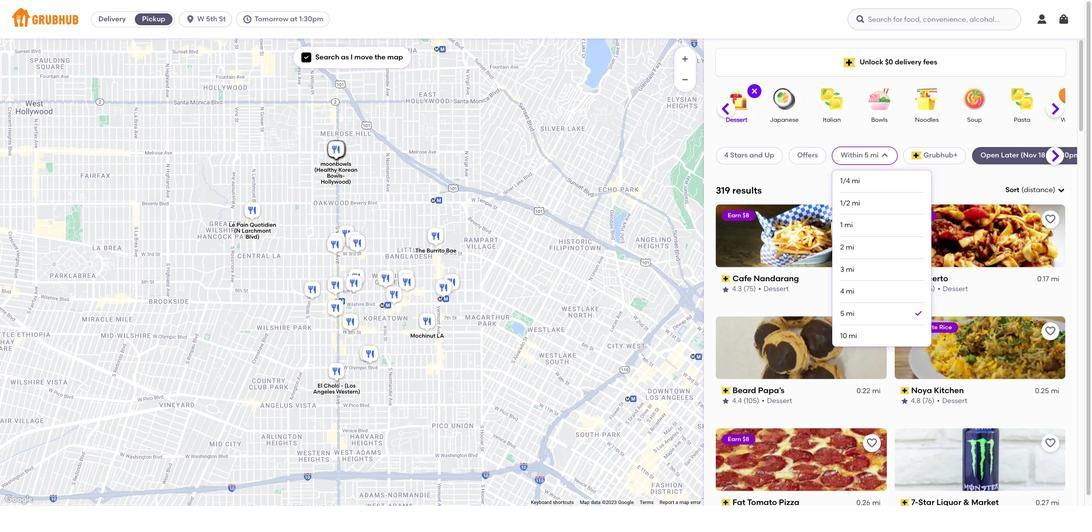 Task type: vqa. For each thing, say whether or not it's contained in the screenshot.
the $8 associated with Fat Tomato Pizza Logo
yes



Task type: describe. For each thing, give the bounding box(es) containing it.
delivery
[[895, 58, 922, 66]]

map
[[580, 500, 590, 506]]

4.8
[[911, 397, 921, 406]]

beard papa's
[[733, 386, 785, 395]]

mi for 1/4 mi
[[852, 177, 860, 185]]

list box containing 1/4 mi
[[840, 170, 924, 347]]

ben's fast food image
[[327, 140, 347, 162]]

report a map error link
[[660, 500, 701, 506]]

a
[[676, 500, 678, 506]]

$8 for cafe nandarang logo in the right of the page
[[743, 212, 749, 219]]

check icon image
[[914, 309, 924, 319]]

blvd)
[[246, 234, 259, 241]]

cafe nandarang
[[733, 274, 799, 283]]

pickup
[[142, 15, 165, 23]]

(45) • dessert
[[922, 285, 968, 294]]

within
[[841, 151, 863, 160]]

5 mi
[[840, 310, 855, 318]]

dessert for noya kitchen
[[942, 397, 968, 406]]

brady's bakery image
[[327, 140, 347, 162]]

map region
[[0, 0, 767, 507]]

pain
[[237, 222, 248, 229]]

earn down the "4.4"
[[728, 436, 741, 443]]

earn $8 for cafe nandarang logo in the right of the page
[[728, 212, 749, 219]]

white
[[921, 324, 938, 331]]

subscription pass image for noya kitchen
[[901, 388, 909, 395]]

0.17 mi
[[1037, 275, 1059, 284]]

5 mi option
[[840, 303, 924, 325]]

la
[[437, 333, 444, 340]]

fat tomato pizza image
[[325, 235, 345, 257]]

angeles
[[313, 389, 335, 396]]

google
[[618, 500, 634, 506]]

dessert for cafe nandarang
[[764, 285, 789, 294]]

noodles image
[[910, 88, 944, 110]]

• dessert for kitchen
[[937, 397, 968, 406]]

save this restaurant image for noya kitchen
[[1045, 326, 1057, 337]]

1
[[840, 221, 843, 229]]

dessert right (45)
[[943, 285, 968, 294]]

$8 for fat tomato pizza logo
[[743, 436, 749, 443]]

korean
[[338, 167, 358, 174]]

(105)
[[744, 397, 759, 406]]

shortcuts
[[553, 500, 574, 506]]

mochinut
[[410, 333, 436, 340]]

svg image inside w 5th st button
[[185, 14, 195, 24]]

4.3
[[732, 285, 742, 294]]

cafe nandarang logo image
[[716, 205, 887, 268]]

moonbowls (healthy korean bowls-hollywood) image
[[326, 140, 346, 162]]

earn $10
[[907, 212, 931, 219]]

google image
[[2, 494, 35, 507]]

tomorrow at 1:30pm button
[[236, 11, 334, 27]]

2 vertical spatial subscription pass image
[[901, 500, 909, 507]]

noya kitchen image
[[348, 234, 367, 255]]

concerto image
[[344, 274, 364, 295]]

boba time image
[[397, 273, 417, 294]]

noodles
[[915, 117, 939, 123]]

0.22 mi
[[857, 387, 881, 396]]

free white rice
[[907, 324, 952, 331]]

mochinut la
[[410, 333, 444, 340]]

2 mi
[[840, 243, 854, 252]]

4.4 (105)
[[732, 397, 759, 406]]

0.17
[[1037, 275, 1049, 284]]

lulubowls (hawaiian-inspired bowls- hollywood) image
[[327, 140, 347, 162]]

unlock $0 delivery fees
[[860, 58, 937, 66]]

w
[[197, 15, 204, 23]]

• for beard papa's
[[762, 397, 765, 406]]

1:30pm)
[[1056, 151, 1083, 160]]

svg image inside main navigation navigation
[[856, 14, 866, 24]]

1/4
[[840, 177, 850, 185]]

the
[[415, 248, 425, 254]]

kitchen
[[934, 386, 964, 395]]

offers
[[797, 151, 818, 160]]

japanese image
[[767, 88, 802, 110]]

distance
[[1024, 186, 1053, 194]]

keyboard shortcuts
[[531, 500, 574, 506]]

save this restaurant button for concerto logo
[[1042, 211, 1059, 228]]

earn $8 for fat tomato pizza logo
[[728, 436, 749, 443]]

$10
[[921, 212, 931, 219]]

dessert down dessert image
[[726, 117, 748, 123]]

fatamorgana gelato image
[[326, 140, 346, 162]]

at inside tomorrow at 1:30pm button
[[290, 15, 298, 23]]

1/4 mi
[[840, 177, 860, 185]]

amandine patisserie cafe image
[[358, 344, 378, 366]]

(75)
[[744, 285, 756, 294]]

bowls image
[[862, 88, 897, 110]]

tomorrow
[[255, 15, 289, 23]]

3 mi
[[840, 265, 854, 274]]

1 horizontal spatial map
[[680, 500, 689, 506]]

open later (nov 18 at 1:30pm)
[[981, 151, 1083, 160]]

svg image right within 5 mi
[[881, 152, 889, 160]]

the dolly llama image
[[327, 232, 347, 253]]

1 horizontal spatial at
[[1047, 151, 1054, 160]]

el
[[318, 383, 322, 390]]

mi for 1 mi
[[845, 221, 853, 229]]

data
[[591, 500, 601, 506]]

concerto logo image
[[895, 205, 1065, 268]]

earn for concerto
[[907, 212, 920, 219]]

nandarang
[[754, 274, 799, 283]]

le pain quotidien (n larchmont blvd)
[[229, 222, 276, 241]]

noya kitchen logo image
[[895, 317, 1065, 380]]

soup
[[967, 117, 982, 123]]

grubhub plus flag logo image for unlock $0 delivery fees
[[844, 58, 856, 67]]

mumu bakery & cake image
[[360, 345, 380, 366]]

open
[[981, 151, 999, 160]]

2 vertical spatial subscription pass image
[[722, 500, 731, 507]]

(
[[1022, 186, 1024, 194]]

10
[[840, 332, 847, 340]]

keyboard shortcuts button
[[531, 500, 574, 507]]

desserts now image
[[327, 140, 347, 162]]

toe bang cafe image
[[396, 268, 416, 290]]

as
[[341, 53, 349, 61]]

noya
[[911, 386, 932, 395]]

• for noya kitchen
[[937, 397, 940, 406]]

mi for 5 mi
[[846, 310, 855, 318]]

bevvy image
[[326, 140, 346, 162]]

dessert image
[[719, 88, 754, 110]]

1/2
[[840, 199, 850, 207]]

delivery button
[[91, 11, 133, 27]]

w 5th st
[[197, 15, 226, 23]]

the burrito bae image
[[426, 227, 446, 248]]

$0
[[885, 58, 893, 66]]

cafe mak image
[[442, 273, 462, 294]]

4.3 (75)
[[732, 285, 756, 294]]

move
[[354, 53, 373, 61]]

the burrito bae
[[415, 248, 457, 254]]

sweet rose creamery image
[[326, 140, 346, 162]]

4 for 4 stars and up
[[724, 151, 729, 160]]

mi for 10 mi
[[849, 332, 857, 340]]

mi for 0.17 mi
[[1051, 275, 1059, 284]]

(76)
[[923, 397, 935, 406]]

cafe nandarang image
[[347, 268, 366, 290]]

5 inside option
[[840, 310, 845, 318]]

beard papa's image
[[326, 276, 346, 297]]

search as i move the map
[[315, 53, 403, 61]]

4.8 (76)
[[911, 397, 935, 406]]

anju house image
[[337, 224, 356, 246]]

w 5th st button
[[179, 11, 236, 27]]

3
[[840, 265, 844, 274]]



Task type: locate. For each thing, give the bounding box(es) containing it.
mi right the 3 on the right bottom of page
[[846, 265, 854, 274]]

mi right 2
[[846, 243, 854, 252]]

moonbowls (healthy korean bowls- hollywood)
[[314, 161, 358, 186]]

bowls-
[[327, 173, 345, 180]]

subscription pass image
[[722, 276, 731, 283], [901, 388, 909, 395], [901, 500, 909, 507]]

svg image left japanese image
[[751, 87, 759, 95]]

0.25 mi
[[1035, 387, 1059, 396]]

• dessert for papa's
[[762, 397, 792, 406]]

0 horizontal spatial 4
[[724, 151, 729, 160]]

0 horizontal spatial save this restaurant image
[[866, 214, 878, 225]]

mi right 10
[[849, 332, 857, 340]]

noya kitchen
[[911, 386, 964, 395]]

mi for 0.22 mi
[[872, 387, 881, 396]]

319 results
[[716, 185, 762, 196]]

mi inside option
[[846, 310, 855, 318]]

concerto
[[911, 274, 948, 283]]

delivery
[[98, 15, 126, 23]]

earn $8 down the "4.4"
[[728, 436, 749, 443]]

later
[[1001, 151, 1019, 160]]

0 horizontal spatial map
[[387, 53, 403, 61]]

star icon image for cafe
[[722, 286, 730, 294]]

1 mi
[[840, 221, 853, 229]]

1 horizontal spatial save this restaurant image
[[1045, 326, 1057, 337]]

dessert for beard papa's
[[767, 397, 792, 406]]

0 vertical spatial grubhub plus flag logo image
[[844, 58, 856, 67]]

mi for 0.12 mi
[[872, 275, 881, 284]]

report a map error
[[660, 500, 701, 506]]

1 horizontal spatial 4
[[840, 287, 844, 296]]

• dessert down kitchen at bottom right
[[937, 397, 968, 406]]

at right 18
[[1047, 151, 1054, 160]]

rice
[[939, 324, 952, 331]]

1 vertical spatial 4
[[840, 287, 844, 296]]

grubhub+
[[924, 151, 958, 160]]

moonbowls
[[321, 161, 351, 168]]

• dessert down papa's
[[762, 397, 792, 406]]

i
[[351, 53, 353, 61]]

el cholo - (los angeles western)
[[313, 383, 360, 396]]

• right (45)
[[938, 285, 940, 294]]

mi down 3 mi
[[846, 287, 854, 296]]

dessert down kitchen at bottom right
[[942, 397, 968, 406]]

5 up 10
[[840, 310, 845, 318]]

grubhub plus flag logo image
[[844, 58, 856, 67], [912, 152, 922, 160]]

mi right 1/4
[[852, 177, 860, 185]]

save this restaurant button for fat tomato pizza logo
[[863, 435, 881, 452]]

pickup button
[[133, 11, 175, 27]]

the
[[375, 53, 386, 61]]

svg image inside tomorrow at 1:30pm button
[[243, 14, 253, 24]]

mi for 3 mi
[[846, 265, 854, 274]]

(n
[[234, 228, 240, 235]]

earn $8 down the 319 results
[[728, 212, 749, 219]]

save this restaurant button for noya kitchen logo
[[1042, 323, 1059, 340]]

0 horizontal spatial at
[[290, 15, 298, 23]]

mi right 1/2
[[852, 199, 860, 207]]

4.4
[[732, 397, 742, 406]]

0 vertical spatial save this restaurant image
[[866, 214, 878, 225]]

stars
[[730, 151, 748, 160]]

dessert
[[726, 117, 748, 123], [764, 285, 789, 294], [943, 285, 968, 294], [767, 397, 792, 406], [942, 397, 968, 406]]

wings
[[1061, 117, 1079, 123]]

save this restaurant button for cafe nandarang logo in the right of the page
[[863, 211, 881, 228]]

within 5 mi
[[841, 151, 879, 160]]

mi for 0.25 mi
[[1051, 387, 1059, 396]]

dessert down papa's
[[767, 397, 792, 406]]

at
[[290, 15, 298, 23], [1047, 151, 1054, 160]]

dessert down nandarang
[[764, 285, 789, 294]]

mi right 0.17
[[1051, 275, 1059, 284]]

papa's
[[758, 386, 785, 395]]

0 vertical spatial at
[[290, 15, 298, 23]]

18
[[1039, 151, 1046, 160]]

•
[[759, 285, 761, 294], [938, 285, 940, 294], [762, 397, 765, 406], [937, 397, 940, 406]]

4 mi
[[840, 287, 854, 296]]

save this restaurant image for cafe nandarang
[[866, 214, 878, 225]]

2
[[840, 243, 844, 252]]

le pain quotidien (n larchmont blvd) image
[[242, 201, 262, 223]]

minus icon image
[[680, 75, 690, 85]]

(los
[[345, 383, 356, 390]]

star icon image left 4.3 on the right bottom of the page
[[722, 286, 730, 294]]

0 vertical spatial $8
[[743, 212, 749, 219]]

hollywood)
[[321, 179, 351, 186]]

(healthy
[[314, 167, 337, 174]]

save this restaurant image
[[866, 214, 878, 225], [1045, 326, 1057, 337]]

mochinut la image
[[417, 312, 437, 334]]

• for cafe nandarang
[[759, 285, 761, 294]]

dream pops image
[[326, 140, 346, 162]]

-
[[341, 383, 343, 390]]

nancy silverton's - nancy fancy gelato image
[[327, 140, 347, 162]]

bowls
[[871, 117, 888, 123]]

star icon image for noya
[[901, 398, 909, 406]]

2 $8 from the top
[[743, 436, 749, 443]]

$8 down results
[[743, 212, 749, 219]]

larchmont
[[242, 228, 271, 235]]

Search for food, convenience, alcohol... search field
[[848, 8, 1021, 30]]

mi right the 0.25
[[1051, 387, 1059, 396]]

$8
[[743, 212, 749, 219], [743, 436, 749, 443]]

1 vertical spatial grubhub plus flag logo image
[[912, 152, 922, 160]]

terms link
[[640, 500, 654, 506]]

mi for 4 mi
[[846, 287, 854, 296]]

crafted donuts image
[[302, 280, 322, 302]]

1 horizontal spatial 5
[[865, 151, 869, 160]]

earn down the 319 results
[[728, 212, 741, 219]]

(nov
[[1021, 151, 1037, 160]]

subscription pass image for concerto
[[901, 276, 909, 283]]

subscription pass image left beard
[[722, 388, 731, 395]]

star icon image left 4.8
[[901, 398, 909, 406]]

0.22
[[857, 387, 870, 396]]

italian image
[[815, 88, 849, 110]]

bae
[[446, 248, 457, 254]]

grubhub plus flag logo image for grubhub+
[[912, 152, 922, 160]]

at left 1:30pm
[[290, 15, 298, 23]]

tomorrow at 1:30pm
[[255, 15, 323, 23]]

beard
[[733, 386, 756, 395]]

earn $8
[[728, 212, 749, 219], [728, 436, 749, 443]]

mi right 1
[[845, 221, 853, 229]]

burrito
[[427, 248, 445, 254]]

)
[[1053, 186, 1056, 194]]

1 vertical spatial subscription pass image
[[722, 388, 731, 395]]

• right the (76)
[[937, 397, 940, 406]]

save this restaurant image
[[1045, 214, 1057, 225], [866, 326, 878, 337], [866, 438, 878, 449], [1045, 438, 1057, 449]]

main navigation navigation
[[0, 0, 1085, 39]]

mi for 1/2 mi
[[852, 199, 860, 207]]

grubhub plus flag logo image left grubhub+
[[912, 152, 922, 160]]

0.12 mi
[[858, 275, 881, 284]]

0 vertical spatial subscription pass image
[[901, 276, 909, 283]]

5 right within
[[865, 151, 869, 160]]

0 vertical spatial 5
[[865, 151, 869, 160]]

4 inside list box
[[840, 287, 844, 296]]

yogurtland image
[[434, 278, 454, 300]]

subscription pass image for beard papa's
[[722, 388, 731, 395]]

svg image
[[856, 14, 866, 24], [303, 55, 309, 61], [751, 87, 759, 95], [881, 152, 889, 160]]

1 vertical spatial earn $8
[[728, 436, 749, 443]]

0 horizontal spatial 5
[[840, 310, 845, 318]]

mi right '0.22' on the bottom
[[872, 387, 881, 396]]

1 vertical spatial 5
[[840, 310, 845, 318]]

subscription pass image left concerto
[[901, 276, 909, 283]]

star icon image left the "4.4"
[[722, 398, 730, 406]]

mi right within
[[870, 151, 879, 160]]

fat tomato pizza logo image
[[716, 429, 887, 492]]

2 earn $8 from the top
[[728, 436, 749, 443]]

$8 down 4.4 (105)
[[743, 436, 749, 443]]

(45)
[[922, 285, 935, 294]]

7-star liquor & market image
[[344, 231, 364, 252]]

wasabi japanese noodle house image
[[384, 285, 404, 307]]

search
[[315, 53, 339, 61]]

cafe
[[733, 274, 752, 283]]

0.25
[[1035, 387, 1049, 396]]

mi
[[870, 151, 879, 160], [852, 177, 860, 185], [852, 199, 860, 207], [845, 221, 853, 229], [846, 243, 854, 252], [846, 265, 854, 274], [872, 275, 881, 284], [1051, 275, 1059, 284], [846, 287, 854, 296], [846, 310, 855, 318], [849, 332, 857, 340], [872, 387, 881, 396], [1051, 387, 1059, 396]]

0 vertical spatial earn $8
[[728, 212, 749, 219]]

0 vertical spatial 4
[[724, 151, 729, 160]]

earn for cafe nandarang
[[728, 212, 741, 219]]

map
[[387, 53, 403, 61], [680, 500, 689, 506]]

1 horizontal spatial grubhub plus flag logo image
[[912, 152, 922, 160]]

free
[[907, 324, 919, 331]]

western)
[[336, 389, 360, 396]]

0.12
[[858, 275, 870, 284]]

slurpin' ramen bar image
[[341, 312, 360, 334]]

4 down the 3 on the right bottom of page
[[840, 287, 844, 296]]

house of birria image
[[327, 140, 347, 162]]

sort ( distance )
[[1006, 186, 1056, 194]]

1 $8 from the top
[[743, 212, 749, 219]]

rethink ice cream (lactose-free/tummy-friendly) image
[[327, 140, 347, 162]]

svg image left search
[[303, 55, 309, 61]]

star icon image
[[722, 286, 730, 294], [722, 398, 730, 406], [901, 398, 909, 406]]

1 vertical spatial map
[[680, 500, 689, 506]]

• dessert for nandarang
[[759, 285, 789, 294]]

plus icon image
[[680, 54, 690, 64]]

map right a
[[680, 500, 689, 506]]

mi up 10 mi
[[846, 310, 855, 318]]

mi for 2 mi
[[846, 243, 854, 252]]

svg image inside field
[[1058, 186, 1065, 194]]

1 vertical spatial at
[[1047, 151, 1054, 160]]

grubhub plus flag logo image left unlock
[[844, 58, 856, 67]]

7-star liquor & market logo image
[[895, 429, 1065, 492]]

earn
[[728, 212, 741, 219], [907, 212, 920, 219], [728, 436, 741, 443]]

• down beard papa's
[[762, 397, 765, 406]]

map right the
[[387, 53, 403, 61]]

4 for 4 mi
[[840, 287, 844, 296]]

1 vertical spatial subscription pass image
[[901, 388, 909, 395]]

dr. shica's bakery image
[[327, 140, 347, 162]]

namsan image
[[376, 269, 396, 291]]

None field
[[1006, 185, 1065, 196]]

subscription pass image for cafe nandarang
[[722, 276, 731, 283]]

• right (75)
[[759, 285, 761, 294]]

1 vertical spatial $8
[[743, 436, 749, 443]]

unlock
[[860, 58, 884, 66]]

4 left stars at the right top of page
[[724, 151, 729, 160]]

0 vertical spatial subscription pass image
[[722, 276, 731, 283]]

el cholo - (los angeles western) image
[[327, 362, 347, 384]]

svg image up unlock
[[856, 14, 866, 24]]

star icon image for beard
[[722, 398, 730, 406]]

beard papa's logo image
[[716, 317, 887, 380]]

none field containing sort
[[1006, 185, 1065, 196]]

earn left $10
[[907, 212, 920, 219]]

subscription pass image
[[901, 276, 909, 283], [722, 388, 731, 395], [722, 500, 731, 507]]

soup image
[[957, 88, 992, 110]]

pasta image
[[1005, 88, 1040, 110]]

svg image
[[1036, 13, 1048, 25], [1058, 13, 1070, 25], [185, 14, 195, 24], [243, 14, 253, 24], [1058, 186, 1065, 194]]

mi right 0.12 on the right of page
[[872, 275, 881, 284]]

1 earn $8 from the top
[[728, 212, 749, 219]]

©2023
[[602, 500, 617, 506]]

wings image
[[1053, 88, 1087, 110]]

319
[[716, 185, 730, 196]]

subscription pass image right error
[[722, 500, 731, 507]]

pasta
[[1014, 117, 1031, 123]]

• dessert down nandarang
[[759, 285, 789, 294]]

0 vertical spatial map
[[387, 53, 403, 61]]

map data ©2023 google
[[580, 500, 634, 506]]

list box
[[840, 170, 924, 347]]

japanese
[[770, 117, 799, 123]]

1/2 mi
[[840, 199, 860, 207]]

save this restaurant button
[[863, 211, 881, 228], [1042, 211, 1059, 228], [863, 323, 881, 340], [1042, 323, 1059, 340], [863, 435, 881, 452], [1042, 435, 1059, 452]]

0 horizontal spatial grubhub plus flag logo image
[[844, 58, 856, 67]]

boba story image
[[326, 298, 346, 320]]

10 mi
[[840, 332, 857, 340]]

1 vertical spatial save this restaurant image
[[1045, 326, 1057, 337]]



